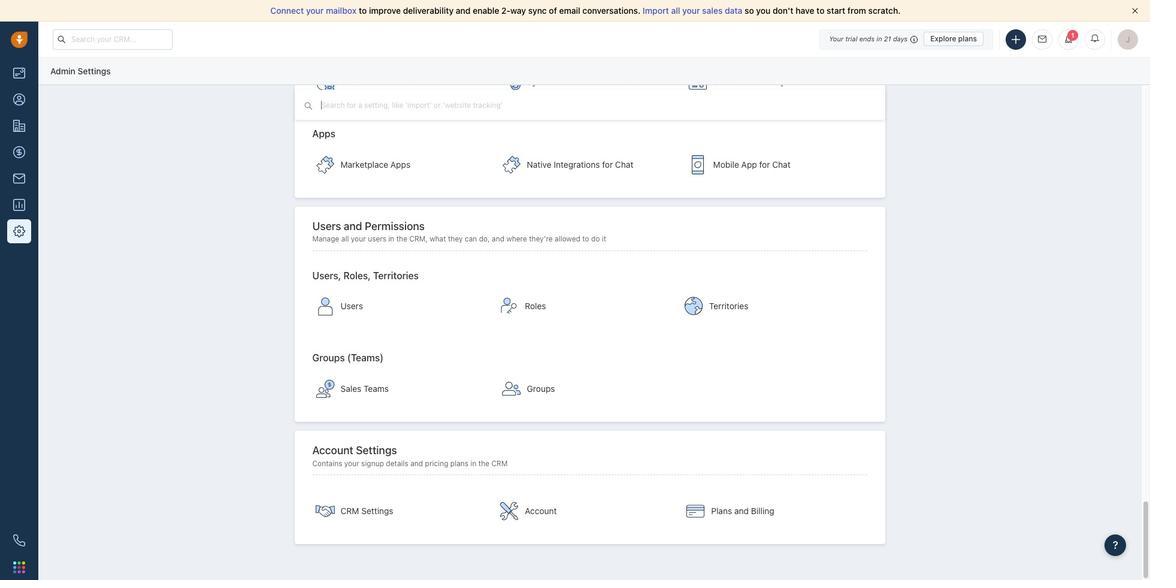 Task type: locate. For each thing, give the bounding box(es) containing it.
your left mailbox
[[306, 5, 324, 16]]

0 vertical spatial account
[[312, 444, 353, 457]]

0 horizontal spatial all
[[341, 235, 349, 244]]

1 horizontal spatial the
[[479, 459, 490, 468]]

sales
[[341, 384, 361, 394]]

the inside users and permissions manage all your users in the crm, what they can do, and where they're allowed to do it
[[397, 235, 407, 244]]

0 horizontal spatial groups
[[312, 353, 345, 363]]

apps
[[312, 128, 336, 139], [391, 159, 411, 169]]

set your crm language, time zone, date and time formats, and more image
[[315, 502, 335, 521]]

find a list of all pricing plans; upgrade or downgrade here image
[[686, 502, 705, 521]]

1 horizontal spatial plans
[[959, 34, 977, 43]]

all right manage
[[341, 235, 349, 244]]

send email image
[[1038, 36, 1047, 43]]

2 chat from the left
[[772, 159, 791, 169]]

settings right the admin
[[78, 66, 111, 76]]

view crm fields in your tickets and get sales context to help you support better image
[[688, 72, 707, 92]]

in down permissions
[[389, 235, 394, 244]]

1 horizontal spatial all
[[671, 5, 680, 16]]

way
[[511, 5, 526, 16]]

to
[[359, 5, 367, 16], [817, 5, 825, 16], [583, 235, 589, 244]]

0 vertical spatial the
[[397, 235, 407, 244]]

it
[[602, 235, 606, 244]]

2 vertical spatial crm
[[341, 506, 359, 516]]

0 horizontal spatial territories
[[373, 270, 419, 281]]

what
[[430, 235, 446, 244]]

create roles with specific permissions, assign users to them image
[[500, 297, 519, 316]]

0 vertical spatial crm
[[713, 77, 732, 87]]

territories
[[373, 270, 419, 281], [709, 301, 749, 311]]

pricing
[[425, 459, 448, 468]]

2 horizontal spatial crm
[[713, 77, 732, 87]]

users inside users link
[[341, 301, 363, 311]]

the down permissions
[[397, 235, 407, 244]]

settings
[[78, 66, 111, 76], [356, 444, 397, 457], [361, 506, 393, 516]]

account up contains
[[312, 444, 353, 457]]

explore
[[931, 34, 957, 43]]

crm up edit your signup details, export data, cancel account icon
[[492, 459, 508, 468]]

1 horizontal spatial to
[[583, 235, 589, 244]]

import all your sales data link
[[643, 5, 745, 16]]

of
[[549, 5, 557, 16]]

chat right app
[[772, 159, 791, 169]]

the right pricing
[[479, 459, 490, 468]]

crm for crm fields in helpdesk
[[713, 77, 732, 87]]

create tasks and tickets link
[[309, 61, 491, 103]]

and inside 'link'
[[735, 506, 749, 516]]

the
[[397, 235, 407, 244], [479, 459, 490, 468]]

0 vertical spatial plans
[[959, 34, 977, 43]]

put users in territories to auto-assign records to them image
[[684, 297, 703, 316]]

for right the integrations
[[602, 159, 613, 169]]

sync
[[527, 77, 546, 87]]

1 vertical spatial territories
[[709, 301, 749, 311]]

1 vertical spatial groups
[[527, 384, 555, 394]]

your left signup
[[344, 459, 359, 468]]

crm inside account settings contains your signup details and pricing plans in the crm
[[492, 459, 508, 468]]

account for account settings contains your signup details and pricing plans in the crm
[[312, 444, 353, 457]]

mobile app for chat
[[713, 159, 791, 169]]

don't
[[773, 5, 794, 16]]

you
[[756, 5, 771, 16]]

your
[[306, 5, 324, 16], [683, 5, 700, 16], [351, 235, 366, 244], [344, 459, 359, 468]]

1 vertical spatial users
[[341, 301, 363, 311]]

1 horizontal spatial crm
[[492, 459, 508, 468]]

plans right the explore
[[959, 34, 977, 43]]

your left users
[[351, 235, 366, 244]]

your
[[829, 35, 844, 43]]

to right mailbox
[[359, 5, 367, 16]]

1 vertical spatial plans
[[450, 459, 469, 468]]

1 vertical spatial the
[[479, 459, 490, 468]]

can
[[465, 235, 477, 244]]

for right app
[[759, 159, 770, 169]]

0 horizontal spatial to
[[359, 5, 367, 16]]

users and permissions manage all your users in the crm, what they can do, and where they're allowed to do it
[[312, 220, 606, 244]]

0 horizontal spatial apps
[[312, 128, 336, 139]]

to left do
[[583, 235, 589, 244]]

collaborate with teams using tasks or convert conversations to support tickets in freshdesk image
[[315, 72, 335, 92]]

mailbox
[[326, 5, 357, 16]]

territories up users link
[[373, 270, 419, 281]]

0 horizontal spatial account
[[312, 444, 353, 457]]

helpdesk
[[768, 77, 805, 87]]

crm settings
[[341, 506, 393, 516]]

all
[[671, 5, 680, 16], [341, 235, 349, 244]]

crm right 'set your crm language, time zone, date and time formats, and more' image
[[341, 506, 359, 516]]

explore plans link
[[924, 32, 984, 46]]

groups for groups
[[527, 384, 555, 394]]

1 vertical spatial account
[[525, 506, 557, 516]]

0 horizontal spatial for
[[602, 159, 613, 169]]

groups up create teams to share sales reports, views and more "icon"
[[312, 353, 345, 363]]

users for users
[[341, 301, 363, 311]]

plans
[[959, 34, 977, 43], [450, 459, 469, 468]]

fields
[[734, 77, 757, 87]]

settings for admin
[[78, 66, 111, 76]]

contacts
[[548, 77, 582, 87]]

and right details
[[411, 459, 423, 468]]

they
[[448, 235, 463, 244]]

0 horizontal spatial plans
[[450, 459, 469, 468]]

0 vertical spatial users
[[312, 220, 341, 232]]

1 horizontal spatial chat
[[772, 159, 791, 169]]

groups right create teams to reply to chats, track metrics, and more icon
[[527, 384, 555, 394]]

users up manage
[[312, 220, 341, 232]]

1 horizontal spatial account
[[525, 506, 557, 516]]

2 vertical spatial settings
[[361, 506, 393, 516]]

marketplace apps
[[341, 159, 411, 169]]

1 for from the left
[[602, 159, 613, 169]]

1 chat from the left
[[615, 159, 634, 169]]

in right pricing
[[471, 459, 477, 468]]

settings for account
[[356, 444, 397, 457]]

freshworks switcher image
[[13, 561, 25, 573]]

import
[[643, 5, 669, 16]]

1 horizontal spatial territories
[[709, 301, 749, 311]]

1 vertical spatial crm
[[492, 459, 508, 468]]

0 vertical spatial groups
[[312, 353, 345, 363]]

in inside account settings contains your signup details and pricing plans in the crm
[[471, 459, 477, 468]]

1
[[1071, 31, 1075, 39]]

tasks
[[369, 77, 390, 87]]

chat right the integrations
[[615, 159, 634, 169]]

settings for crm
[[361, 506, 393, 516]]

connect
[[270, 5, 304, 16]]

2-
[[502, 5, 511, 16]]

and inside account settings contains your signup details and pricing plans in the crm
[[411, 459, 423, 468]]

apps up connect your apps to your account via the marketplace image at the top left of page
[[312, 128, 336, 139]]

0 vertical spatial settings
[[78, 66, 111, 76]]

crm,
[[409, 235, 428, 244]]

trial
[[846, 35, 858, 43]]

chat
[[615, 159, 634, 169], [772, 159, 791, 169]]

users link
[[309, 285, 491, 327]]

account link
[[494, 490, 675, 532]]

1 horizontal spatial for
[[759, 159, 770, 169]]

0 horizontal spatial chat
[[615, 159, 634, 169]]

integrate key apps quickly without getting on marketplace image
[[502, 155, 521, 174]]

1 vertical spatial all
[[341, 235, 349, 244]]

account inside account settings contains your signup details and pricing plans in the crm
[[312, 444, 353, 457]]

integrations
[[554, 159, 600, 169]]

edit your signup details, export data, cancel account image
[[500, 502, 519, 521]]

for
[[602, 159, 613, 169], [759, 159, 770, 169]]

admin
[[50, 66, 75, 76]]

all right import
[[671, 5, 680, 16]]

users right add users, edit their information, deactivate them from the account "image"
[[341, 301, 363, 311]]

2 for from the left
[[759, 159, 770, 169]]

deliverability
[[403, 5, 454, 16]]

plans right pricing
[[450, 459, 469, 468]]

apps right marketplace at the left of the page
[[391, 159, 411, 169]]

0 horizontal spatial the
[[397, 235, 407, 244]]

21
[[884, 35, 891, 43]]

allowed
[[555, 235, 581, 244]]

account for account
[[525, 506, 557, 516]]

0 horizontal spatial crm
[[341, 506, 359, 516]]

users
[[312, 220, 341, 232], [341, 301, 363, 311]]

1 horizontal spatial apps
[[391, 159, 411, 169]]

crm settings link
[[309, 490, 491, 532]]

to left start
[[817, 5, 825, 16]]

chat for mobile app for chat
[[772, 159, 791, 169]]

groups
[[312, 353, 345, 363], [527, 384, 555, 394]]

manage
[[312, 235, 339, 244]]

the inside account settings contains your signup details and pricing plans in the crm
[[479, 459, 490, 468]]

1 horizontal spatial groups
[[527, 384, 555, 394]]

in
[[877, 35, 882, 43], [759, 77, 766, 87], [389, 235, 394, 244], [471, 459, 477, 468]]

account right edit your signup details, export data, cancel account icon
[[525, 506, 557, 516]]

crm left fields
[[713, 77, 732, 87]]

sync contacts and accounts between your crm and freshdesk image
[[502, 72, 521, 92]]

plans
[[711, 506, 732, 516]]

and right plans
[[735, 506, 749, 516]]

territories right put users in territories to auto-assign records to them icon
[[709, 301, 749, 311]]

phone image
[[13, 534, 25, 546]]

add users, edit their information, deactivate them from the account image
[[315, 297, 335, 316]]

marketplace apps link
[[309, 144, 491, 186]]

they're
[[529, 235, 553, 244]]

crm
[[713, 77, 732, 87], [492, 459, 508, 468], [341, 506, 359, 516]]

settings down signup
[[361, 506, 393, 516]]

users inside users and permissions manage all your users in the crm, what they can do, and where they're allowed to do it
[[312, 220, 341, 232]]

settings up signup
[[356, 444, 397, 457]]

settings inside account settings contains your signup details and pricing plans in the crm
[[356, 444, 397, 457]]

1 vertical spatial settings
[[356, 444, 397, 457]]

contains
[[312, 459, 342, 468]]

0 vertical spatial apps
[[312, 128, 336, 139]]



Task type: describe. For each thing, give the bounding box(es) containing it.
your trial ends in 21 days
[[829, 35, 908, 43]]

explore plans
[[931, 34, 977, 43]]

plans inside explore plans link
[[959, 34, 977, 43]]

roles
[[525, 301, 546, 311]]

1 vertical spatial apps
[[391, 159, 411, 169]]

plans and billing link
[[680, 490, 862, 532]]

sync contacts and accounts
[[527, 77, 636, 87]]

create teams to share sales reports, views and more image
[[315, 379, 335, 399]]

and left enable
[[456, 5, 471, 16]]

mobile app for chat link
[[682, 144, 864, 186]]

and right do,
[[492, 235, 505, 244]]

Search your CRM... text field
[[53, 29, 173, 49]]

signup
[[361, 459, 384, 468]]

Search for a setting, like 'import' or 'website tracking' text field
[[320, 99, 549, 111]]

create tasks and tickets
[[341, 77, 437, 87]]

chat for native integrations for chat
[[615, 159, 634, 169]]

admin settings
[[50, 66, 111, 76]]

your inside account settings contains your signup details and pricing plans in the crm
[[344, 459, 359, 468]]

days
[[893, 35, 908, 43]]

for for integrations
[[602, 159, 613, 169]]

accounts
[[601, 77, 636, 87]]

close image
[[1132, 8, 1138, 14]]

sales teams
[[341, 384, 389, 394]]

(teams)
[[347, 353, 384, 363]]

groups (teams)
[[312, 353, 384, 363]]

all inside users and permissions manage all your users in the crm, what they can do, and where they're allowed to do it
[[341, 235, 349, 244]]

connect your mailbox to improve deliverability and enable 2-way sync of email conversations. import all your sales data so you don't have to start from scratch.
[[270, 5, 901, 16]]

enable
[[473, 5, 499, 16]]

to inside users and permissions manage all your users in the crm, what they can do, and where they're allowed to do it
[[583, 235, 589, 244]]

territories link
[[678, 285, 860, 327]]

sync
[[528, 5, 547, 16]]

in inside users and permissions manage all your users in the crm, what they can do, and where they're allowed to do it
[[389, 235, 394, 244]]

users,
[[312, 270, 341, 281]]

app
[[742, 159, 757, 169]]

billing
[[751, 506, 775, 516]]

0 vertical spatial all
[[671, 5, 680, 16]]

do,
[[479, 235, 490, 244]]

connect your apps to your account via the marketplace image
[[315, 155, 335, 174]]

sales teams link
[[309, 368, 491, 410]]

teams
[[364, 384, 389, 394]]

users for users and permissions manage all your users in the crm, what they can do, and where they're allowed to do it
[[312, 220, 341, 232]]

install the mobile app to chat with customers on the go image
[[688, 155, 707, 174]]

2 horizontal spatial to
[[817, 5, 825, 16]]

users, roles, territories
[[312, 270, 419, 281]]

have
[[796, 5, 815, 16]]

start
[[827, 5, 846, 16]]

crm fields in helpdesk
[[713, 77, 805, 87]]

in right fields
[[759, 77, 766, 87]]

your inside users and permissions manage all your users in the crm, what they can do, and where they're allowed to do it
[[351, 235, 366, 244]]

plans and billing
[[711, 506, 775, 516]]

crm for crm settings
[[341, 506, 359, 516]]

and left permissions
[[344, 220, 362, 232]]

native
[[527, 159, 552, 169]]

phone element
[[7, 528, 31, 552]]

from
[[848, 5, 866, 16]]

your left 'sales'
[[683, 5, 700, 16]]

conversations.
[[583, 5, 641, 16]]

so
[[745, 5, 754, 16]]

native integrations for chat link
[[496, 144, 677, 186]]

create
[[341, 77, 366, 87]]

native integrations for chat
[[527, 159, 634, 169]]

create teams to reply to chats, track metrics, and more image
[[502, 379, 521, 399]]

improve
[[369, 5, 401, 16]]

sales
[[702, 5, 723, 16]]

users
[[368, 235, 387, 244]]

connect your mailbox link
[[270, 5, 359, 16]]

where
[[507, 235, 527, 244]]

groups for groups (teams)
[[312, 353, 345, 363]]

and right tasks on the left of the page
[[393, 77, 407, 87]]

marketplace
[[341, 159, 388, 169]]

for for app
[[759, 159, 770, 169]]

account settings contains your signup details and pricing plans in the crm
[[312, 444, 508, 468]]

details
[[386, 459, 409, 468]]

ends
[[860, 35, 875, 43]]

scratch.
[[869, 5, 901, 16]]

do
[[591, 235, 600, 244]]

roles link
[[494, 285, 675, 327]]

and right "contacts"
[[584, 77, 599, 87]]

roles,
[[344, 270, 371, 281]]

mobile
[[713, 159, 739, 169]]

email
[[559, 5, 580, 16]]

plans inside account settings contains your signup details and pricing plans in the crm
[[450, 459, 469, 468]]

1 link
[[1059, 29, 1079, 49]]

0 vertical spatial territories
[[373, 270, 419, 281]]

tickets
[[409, 77, 437, 87]]

permissions
[[365, 220, 425, 232]]

data
[[725, 5, 743, 16]]

in left 21
[[877, 35, 882, 43]]

groups link
[[496, 368, 677, 410]]



